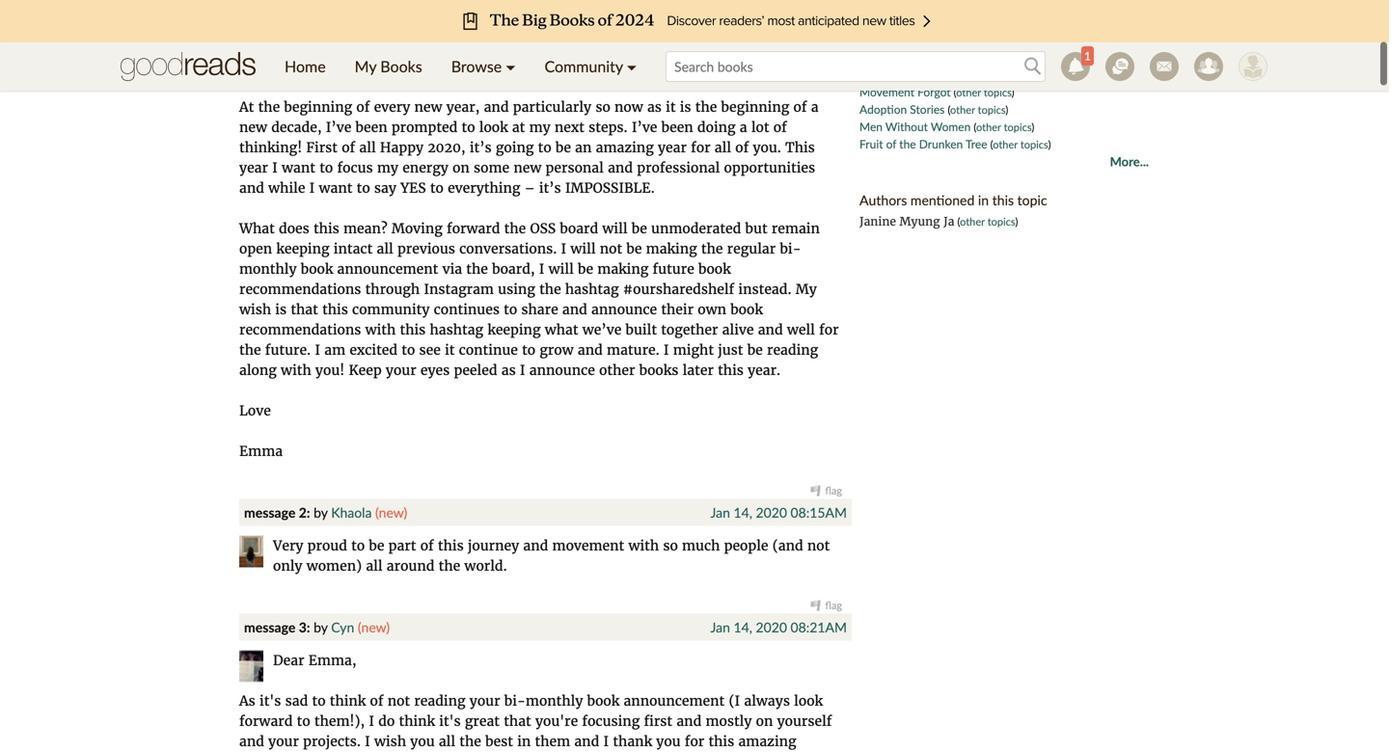 Task type: locate. For each thing, give the bounding box(es) containing it.
wish down do
[[374, 733, 406, 751]]

mentioned inside books mentioned in this topic girl, woman, other ( other topics ) hood feminism: notes from the women that a movement forgot
[[900, 28, 964, 44]]

while
[[268, 180, 305, 197]]

on inside as it's sad to think of not reading your bi-monthly book announcement (i always look forward to them!), i do think it's great that you're focusing first and mostly on yourself and your projects. i wish you all the best in them and i thank you for this amazi
[[756, 713, 773, 730]]

more... link
[[1110, 153, 1149, 170]]

every
[[374, 98, 410, 116]]

for inside at the beginning of every new year, and particularly so now as it is the beginning of a new decade, i've been prompted to look at my next steps. i've been doing a lot of thinking! first of all happy 2020, it's going to be an amazing year for all of you. this year i want to focus my energy on some new personal and professional opportunities and while i want to say yes to everything – it's impossible.
[[691, 139, 711, 156]]

announce down grow
[[529, 362, 595, 379]]

jan 14, 2020 08:15am link
[[711, 505, 847, 521]]

1 horizontal spatial look
[[794, 693, 823, 710]]

this down ( other topics ) adoption stories ( other topics ) men without women ( other topics ) fruit of the drunken tree ( other topics ) more...
[[992, 192, 1014, 208]]

2 ▾ from the left
[[627, 57, 637, 76]]

flag link up 08:15am at the right bottom of page
[[811, 484, 842, 497]]

14,
[[734, 505, 752, 521], [734, 619, 752, 636]]

cyn link
[[331, 619, 354, 636]]

mentioned
[[900, 28, 964, 44], [911, 192, 975, 208]]

2 horizontal spatial a
[[1094, 68, 1099, 82]]

(new) right cyn link
[[358, 619, 390, 636]]

not inside the what does this mean? moving forward the oss board will be unmoderated but remain open keeping intact all previous conversations. i will not be making the regular bi- monthly book announcement via the board, i will be making future book recommendations through instagram using the hashtag #oursharedshelf instead. my wish is that this community continues to share and announce their own book recommendations with this hashtag keeping what we've built together alive and well for the future. i am excited to see it continue to grow and mature. i might just be reading along with you! keep your eyes peeled as i announce other books later this year.
[[600, 240, 622, 258]]

to right proud
[[351, 537, 365, 555]]

bi- down remain
[[780, 240, 801, 258]]

0 vertical spatial not
[[600, 240, 622, 258]]

recommendations down open
[[239, 281, 361, 298]]

1 horizontal spatial your
[[386, 362, 416, 379]]

0 horizontal spatial women
[[931, 120, 971, 134]]

message for very proud to be part of this journey and movement with so much people (and not only women) all around the world.
[[244, 505, 296, 521]]

announcement up through
[[337, 261, 438, 278]]

to right sad at the bottom of the page
[[312, 693, 326, 710]]

topic inside authors mentioned in this topic janine myung ja ( other topics )
[[1017, 192, 1047, 208]]

2 14, from the top
[[734, 619, 752, 636]]

1 horizontal spatial ▾
[[627, 57, 637, 76]]

▾ up now
[[627, 57, 637, 76]]

1 vertical spatial my
[[796, 281, 817, 298]]

jan
[[711, 505, 730, 521], [711, 619, 730, 636]]

all inside the what does this mean? moving forward the oss board will be unmoderated but remain open keeping intact all previous conversations. i will not be making the regular bi- monthly book announcement via the board, i will be making future book recommendations through instagram using the hashtag #oursharedshelf instead. my wish is that this community continues to share and announce their own book recommendations with this hashtag keeping what we've built together alive and well for the future. i am excited to see it continue to grow and mature. i might just be reading along with you! keep your eyes peeled as i announce other books later this year.
[[377, 240, 393, 258]]

menu containing home
[[270, 42, 651, 91]]

their
[[661, 301, 694, 318]]

new up –
[[514, 159, 542, 177]]

0 vertical spatial want
[[282, 159, 315, 177]]

jan 14, 2020 08:21am link
[[711, 619, 847, 636]]

community ▾
[[545, 57, 637, 76]]

0 vertical spatial flag
[[825, 484, 842, 497]]

0 horizontal spatial ▾
[[506, 57, 516, 76]]

bob builder image
[[1239, 52, 1268, 81]]

0 horizontal spatial wish
[[239, 301, 271, 318]]

mentioned up ja
[[911, 192, 975, 208]]

other
[[928, 50, 958, 64]]

message left 2:
[[244, 505, 296, 521]]

(
[[961, 51, 964, 64], [954, 86, 956, 99], [948, 103, 950, 116], [974, 121, 976, 134], [990, 138, 993, 151], [958, 215, 960, 228]]

1 vertical spatial my
[[377, 159, 398, 177]]

1 horizontal spatial you
[[656, 733, 681, 751]]

it's left "great"
[[439, 713, 461, 730]]

you left best
[[410, 733, 435, 751]]

think up them!),
[[330, 693, 366, 710]]

0 horizontal spatial forward
[[239, 713, 293, 730]]

men
[[860, 120, 883, 134]]

mentioned for books
[[900, 28, 964, 44]]

1 vertical spatial it
[[445, 342, 455, 359]]

1 horizontal spatial it
[[666, 98, 676, 116]]

0 vertical spatial for
[[691, 139, 711, 156]]

0 horizontal spatial on
[[453, 159, 470, 177]]

flag link
[[811, 484, 842, 497], [811, 599, 842, 612]]

wish inside as it's sad to think of not reading your bi-monthly book announcement (i always look forward to them!), i do think it's great that you're focusing first and mostly on yourself and your projects. i wish you all the best in them and i thank you for this amazi
[[374, 733, 406, 751]]

making left future
[[597, 261, 649, 278]]

1 vertical spatial as
[[501, 362, 516, 379]]

(new) up part
[[375, 505, 407, 521]]

0 vertical spatial making
[[646, 240, 697, 258]]

well
[[787, 321, 815, 339]]

0 vertical spatial in
[[967, 28, 978, 44]]

you're
[[535, 713, 578, 730]]

topic for books
[[1007, 28, 1037, 44]]

message left 3:
[[244, 619, 296, 636]]

a
[[1094, 68, 1099, 82], [811, 98, 819, 116], [740, 119, 747, 136]]

a left the lot
[[740, 119, 747, 136]]

not up do
[[388, 693, 410, 710]]

book inside as it's sad to think of not reading your bi-monthly book announcement (i always look forward to them!), i do think it's great that you're focusing first and mostly on yourself and your projects. i wish you all the best in them and i thank you for this amazi
[[587, 693, 620, 710]]

look
[[479, 119, 508, 136], [794, 693, 823, 710]]

and right 'journey'
[[523, 537, 548, 555]]

be down impossible.
[[632, 220, 647, 237]]

book up focusing at the bottom of the page
[[587, 693, 620, 710]]

0 horizontal spatial want
[[282, 159, 315, 177]]

Search books text field
[[666, 51, 1046, 82]]

topics inside authors mentioned in this topic janine myung ja ( other topics )
[[988, 215, 1015, 228]]

1 horizontal spatial that
[[504, 713, 531, 730]]

that up future.
[[291, 301, 318, 318]]

1 vertical spatial look
[[794, 693, 823, 710]]

0 vertical spatial message
[[244, 505, 296, 521]]

0 vertical spatial women
[[1025, 68, 1065, 82]]

the left world.
[[439, 558, 460, 575]]

them
[[535, 733, 570, 751]]

( up the notes
[[961, 51, 964, 64]]

for right thank
[[685, 733, 705, 751]]

now
[[615, 98, 643, 116]]

2 you from the left
[[656, 733, 681, 751]]

beginning up decade,
[[284, 98, 352, 116]]

best
[[485, 733, 513, 751]]

1 vertical spatial reading
[[414, 693, 466, 710]]

0 horizontal spatial my
[[355, 57, 376, 76]]

2020 for dear emma,
[[756, 619, 787, 636]]

just
[[718, 342, 743, 359]]

2 vertical spatial for
[[685, 733, 705, 751]]

1 horizontal spatial i've
[[632, 119, 657, 136]]

adoption
[[860, 102, 907, 116]]

i up books
[[664, 342, 669, 359]]

1 vertical spatial bi-
[[504, 693, 526, 710]]

1 vertical spatial new
[[239, 119, 267, 136]]

my group discussions image
[[1106, 52, 1135, 81]]

at
[[239, 98, 254, 116]]

this down mostly
[[709, 733, 734, 751]]

flag for 2nd flag link from the bottom
[[825, 484, 842, 497]]

future.
[[265, 342, 311, 359]]

of up do
[[370, 693, 384, 710]]

0 vertical spatial that
[[291, 301, 318, 318]]

that
[[291, 301, 318, 318], [504, 713, 531, 730]]

1 jan from the top
[[711, 505, 730, 521]]

year
[[658, 139, 687, 156], [239, 159, 268, 177]]

0 vertical spatial mentioned
[[900, 28, 964, 44]]

0 horizontal spatial i've
[[326, 119, 351, 136]]

my up every
[[355, 57, 376, 76]]

0 vertical spatial topic
[[1007, 28, 1037, 44]]

at
[[512, 119, 525, 136]]

this inside the very proud to be part of this journey and movement with so much people (and not only women) all around the world.
[[438, 537, 464, 555]]

mentioned inside authors mentioned in this topic janine myung ja ( other topics )
[[911, 192, 975, 208]]

in for authors
[[978, 192, 989, 208]]

0 vertical spatial 2020
[[756, 505, 787, 521]]

(new) for proud
[[375, 505, 407, 521]]

announcement
[[337, 261, 438, 278], [624, 693, 725, 710]]

forward up conversations.
[[447, 220, 500, 237]]

other down hood feminism: notes from the women that a movement forgot link
[[950, 103, 975, 116]]

other inside authors mentioned in this topic janine myung ja ( other topics )
[[960, 215, 985, 228]]

jan up (i
[[711, 619, 730, 636]]

1 horizontal spatial it's
[[439, 713, 461, 730]]

of right fruit
[[886, 137, 897, 151]]

only
[[273, 558, 302, 575]]

0 horizontal spatial so
[[596, 98, 611, 116]]

bi- inside the what does this mean? moving forward the oss board will be unmoderated but remain open keeping intact all previous conversations. i will not be making the regular bi- monthly book announcement via the board, i will be making future book recommendations through instagram using the hashtag #oursharedshelf instead. my wish is that this community continues to share and announce their own book recommendations with this hashtag keeping what we've built together alive and well for the future. i am excited to see it continue to grow and mature. i might just be reading along with you! keep your eyes peeled as i announce other books later this year.
[[780, 240, 801, 258]]

1 vertical spatial flag link
[[811, 599, 842, 612]]

new
[[414, 98, 442, 116], [239, 119, 267, 136], [514, 159, 542, 177]]

2 message from the top
[[244, 619, 296, 636]]

be inside the very proud to be part of this journey and movement with so much people (and not only women) all around the world.
[[369, 537, 384, 555]]

amazing
[[596, 139, 654, 156]]

to
[[462, 119, 475, 136], [538, 139, 552, 156], [320, 159, 333, 177], [357, 180, 370, 197], [430, 180, 444, 197], [504, 301, 517, 318], [402, 342, 415, 359], [522, 342, 536, 359], [351, 537, 365, 555], [312, 693, 326, 710], [297, 713, 310, 730]]

0 vertical spatial jan
[[711, 505, 730, 521]]

year down thinking!
[[239, 159, 268, 177]]

notes
[[945, 68, 975, 82]]

1 vertical spatial making
[[597, 261, 649, 278]]

0 horizontal spatial with
[[281, 362, 311, 379]]

1 i've from the left
[[326, 119, 351, 136]]

1 vertical spatial monthly
[[526, 693, 583, 710]]

it inside the what does this mean? moving forward the oss board will be unmoderated but remain open keeping intact all previous conversations. i will not be making the regular bi- monthly book announcement via the board, i will be making future book recommendations through instagram using the hashtag #oursharedshelf instead. my wish is that this community continues to share and announce their own book recommendations with this hashtag keeping what we've built together alive and well for the future. i am excited to see it continue to grow and mature. i might just be reading along with you! keep your eyes peeled as i announce other books later this year.
[[445, 342, 455, 359]]

#oursharedshelf
[[623, 281, 734, 298]]

cyn
[[331, 619, 354, 636]]

0 horizontal spatial you
[[410, 733, 435, 751]]

0 vertical spatial it
[[666, 98, 676, 116]]

(new) for emma,
[[358, 619, 390, 636]]

beginning
[[284, 98, 352, 116], [721, 98, 790, 116]]

as it's sad to think of not reading your bi-monthly book announcement (i always look forward to them!), i do think it's great that you're focusing first and mostly on yourself and your projects. i wish you all the best in them and i thank you for this amazi
[[239, 693, 832, 752]]

0 vertical spatial (new)
[[375, 505, 407, 521]]

tree
[[966, 137, 987, 151]]

0 horizontal spatial it
[[445, 342, 455, 359]]

0 horizontal spatial books
[[380, 57, 422, 76]]

1 horizontal spatial so
[[663, 537, 678, 555]]

other topics link
[[964, 51, 1019, 64], [956, 86, 1012, 99], [950, 103, 1006, 116], [976, 121, 1032, 134], [993, 138, 1048, 151], [960, 215, 1015, 228]]

other up from
[[964, 51, 989, 64]]

what does this mean? moving forward the oss board will be unmoderated but remain open keeping intact all previous conversations. i will not be making the regular bi- monthly book announcement via the board, i will be making future book recommendations through instagram using the hashtag #oursharedshelf instead. my wish is that this community continues to share and announce their own book recommendations with this hashtag keeping what we've built together alive and well for the future. i am excited to see it continue to grow and mature. i might just be reading along with you! keep your eyes peeled as i announce other books later this year.
[[239, 220, 839, 379]]

an
[[575, 139, 592, 156]]

movement
[[552, 537, 624, 555]]

1 2020 from the top
[[756, 505, 787, 521]]

2 flag from the top
[[825, 599, 842, 612]]

2 flag link from the top
[[811, 599, 842, 612]]

look up yourself
[[794, 693, 823, 710]]

monthly down open
[[239, 261, 297, 278]]

my right at
[[529, 119, 551, 136]]

built
[[626, 321, 657, 339]]

jan for dear emma,
[[711, 619, 730, 636]]

in right best
[[517, 733, 531, 751]]

think right do
[[399, 713, 435, 730]]

notifications element
[[1061, 46, 1094, 81]]

0 vertical spatial announcement
[[337, 261, 438, 278]]

monthly up you're
[[526, 693, 583, 710]]

i right the peeled
[[520, 362, 525, 379]]

▾ inside popup button
[[627, 57, 637, 76]]

in inside authors mentioned in this topic janine myung ja ( other topics )
[[978, 192, 989, 208]]

want up while
[[282, 159, 315, 177]]

of up focus
[[342, 139, 355, 156]]

0 vertical spatial is
[[680, 98, 691, 116]]

1 message from the top
[[244, 505, 296, 521]]

2 jan from the top
[[711, 619, 730, 636]]

menu
[[270, 42, 651, 91]]

1 vertical spatial so
[[663, 537, 678, 555]]

i've up the first in the left top of the page
[[326, 119, 351, 136]]

topics
[[991, 51, 1019, 64], [984, 86, 1012, 99], [978, 103, 1006, 116], [1004, 121, 1032, 134], [1021, 138, 1048, 151], [988, 215, 1015, 228]]

1 horizontal spatial my
[[796, 281, 817, 298]]

so
[[596, 98, 611, 116], [663, 537, 678, 555]]

0 vertical spatial hashtag
[[565, 281, 619, 298]]

1 vertical spatial on
[[756, 713, 773, 730]]

0 vertical spatial books
[[860, 28, 896, 44]]

my up well
[[796, 281, 817, 298]]

2 2020 from the top
[[756, 619, 787, 636]]

prompted
[[392, 119, 458, 136]]

bi- up best
[[504, 693, 526, 710]]

1 vertical spatial think
[[399, 713, 435, 730]]

on inside at the beginning of every new year, and particularly so now as it is the beginning of a new decade, i've been prompted to look at my next steps. i've been doing a lot of thinking! first of all happy 2020, it's going to be an amazing year for all of you. this year i want to focus my energy on some new personal and professional opportunities and while i want to say yes to everything – it's impossible.
[[453, 159, 470, 177]]

14, for very proud to be part of this journey and movement with so much people (and not only women) all around the world.
[[734, 505, 752, 521]]

want down focus
[[319, 180, 353, 197]]

for
[[691, 139, 711, 156], [819, 321, 839, 339], [685, 733, 705, 751]]

my
[[529, 119, 551, 136], [377, 159, 398, 177]]

mature.
[[607, 342, 660, 359]]

without
[[886, 120, 928, 134]]

decade,
[[271, 119, 322, 136]]

0 horizontal spatial as
[[501, 362, 516, 379]]

your up "great"
[[470, 693, 500, 710]]

keeping down does
[[276, 240, 330, 258]]

▾ right browse
[[506, 57, 516, 76]]

2 vertical spatial in
[[517, 733, 531, 751]]

that inside the what does this mean? moving forward the oss board will be unmoderated but remain open keeping intact all previous conversations. i will not be making the regular bi- monthly book announcement via the board, i will be making future book recommendations through instagram using the hashtag #oursharedshelf instead. my wish is that this community continues to share and announce their own book recommendations with this hashtag keeping what we've built together alive and well for the future. i am excited to see it continue to grow and mature. i might just be reading along with you! keep your eyes peeled as i announce other books later this year.
[[291, 301, 318, 318]]

it's right as
[[260, 693, 281, 710]]

all left 'around'
[[366, 558, 383, 575]]

1 horizontal spatial a
[[811, 98, 819, 116]]

( right ja
[[958, 215, 960, 228]]

( inside authors mentioned in this topic janine myung ja ( other topics )
[[958, 215, 960, 228]]

be left an
[[556, 139, 571, 156]]

mostly
[[706, 713, 752, 730]]

books
[[860, 28, 896, 44], [380, 57, 422, 76]]

i
[[272, 159, 278, 177], [309, 180, 315, 197], [561, 240, 567, 258], [539, 261, 545, 278], [315, 342, 320, 359], [664, 342, 669, 359], [520, 362, 525, 379], [369, 713, 374, 730], [365, 733, 370, 751], [603, 733, 609, 751]]

0 vertical spatial recommendations
[[239, 281, 361, 298]]

this inside authors mentioned in this topic janine myung ja ( other topics )
[[992, 192, 1014, 208]]

1 horizontal spatial as
[[647, 98, 662, 116]]

0 horizontal spatial reading
[[414, 693, 466, 710]]

flag up 08:21am
[[825, 599, 842, 612]]

so inside at the beginning of every new year, and particularly so now as it is the beginning of a new decade, i've been prompted to look at my next steps. i've been doing a lot of thinking! first of all happy 2020, it's going to be an amazing year for all of you. this year i want to focus my energy on some new personal and professional opportunities and while i want to say yes to everything – it's impossible.
[[596, 98, 611, 116]]

▾ for community ▾
[[627, 57, 637, 76]]

in inside as it's sad to think of not reading your bi-monthly book announcement (i always look forward to them!), i do think it's great that you're focusing first and mostly on yourself and your projects. i wish you all the best in them and i thank you for this amazi
[[517, 733, 531, 751]]

0 vertical spatial as
[[647, 98, 662, 116]]

0 horizontal spatial your
[[268, 733, 299, 751]]

1 horizontal spatial want
[[319, 180, 353, 197]]

1 vertical spatial is
[[275, 301, 287, 318]]

women
[[1025, 68, 1065, 82], [931, 120, 971, 134]]

0 horizontal spatial bi-
[[504, 693, 526, 710]]

books inside my books 'link'
[[380, 57, 422, 76]]

▾
[[506, 57, 516, 76], [627, 57, 637, 76]]

2 vertical spatial your
[[268, 733, 299, 751]]

2 by from the top
[[314, 619, 328, 636]]

1 14, from the top
[[734, 505, 752, 521]]

message
[[244, 505, 296, 521], [244, 619, 296, 636]]

in inside books mentioned in this topic girl, woman, other ( other topics ) hood feminism: notes from the women that a movement forgot
[[967, 28, 978, 44]]

making
[[646, 240, 697, 258], [597, 261, 649, 278]]

1 horizontal spatial my
[[529, 119, 551, 136]]

message 2: by khaola (new)
[[244, 505, 407, 521]]

your down sad at the bottom of the page
[[268, 733, 299, 751]]

0 horizontal spatial monthly
[[239, 261, 297, 278]]

in for books
[[967, 28, 978, 44]]

janine
[[860, 214, 896, 229]]

of left every
[[356, 98, 370, 116]]

14, up people
[[734, 505, 752, 521]]

do
[[378, 713, 395, 730]]

hood
[[860, 68, 888, 82]]

1 horizontal spatial it's
[[539, 180, 561, 197]]

in up the notes
[[967, 28, 978, 44]]

0 horizontal spatial keeping
[[276, 240, 330, 258]]

0 horizontal spatial not
[[388, 693, 410, 710]]

0 horizontal spatial year
[[239, 159, 268, 177]]

flag link up 08:21am
[[811, 599, 842, 612]]

1 horizontal spatial keeping
[[488, 321, 541, 339]]

not inside as it's sad to think of not reading your bi-monthly book announcement (i always look forward to them!), i do think it's great that you're focusing first and mostly on yourself and your projects. i wish you all the best in them and i thank you for this amazi
[[388, 693, 410, 710]]

by right 3:
[[314, 619, 328, 636]]

of inside the very proud to be part of this journey and movement with so much people (and not only women) all around the world.
[[420, 537, 434, 555]]

open
[[239, 240, 272, 258]]

all left best
[[439, 733, 455, 751]]

be inside at the beginning of every new year, and particularly so now as it is the beginning of a new decade, i've been prompted to look at my next steps. i've been doing a lot of thinking! first of all happy 2020, it's going to be an amazing year for all of you. this year i want to focus my energy on some new personal and professional opportunities and while i want to say yes to everything – it's impossible.
[[556, 139, 571, 156]]

it right the see
[[445, 342, 455, 359]]

this up from
[[982, 28, 1003, 44]]

moving
[[392, 220, 443, 237]]

but
[[745, 220, 768, 237]]

by right 2:
[[314, 505, 328, 521]]

0 horizontal spatial it's
[[260, 693, 281, 710]]

1 horizontal spatial forward
[[447, 220, 500, 237]]

them!),
[[314, 713, 365, 730]]

other topics link up from
[[964, 51, 1019, 64]]

a inside books mentioned in this topic girl, woman, other ( other topics ) hood feminism: notes from the women that a movement forgot
[[1094, 68, 1099, 82]]

1 ▾ from the left
[[506, 57, 516, 76]]

look inside as it's sad to think of not reading your bi-monthly book announcement (i always look forward to them!), i do think it's great that you're focusing first and mostly on yourself and your projects. i wish you all the best in them and i thank you for this amazi
[[794, 693, 823, 710]]

2020
[[756, 505, 787, 521], [756, 619, 787, 636]]

0 vertical spatial with
[[365, 321, 396, 339]]

0 vertical spatial wish
[[239, 301, 271, 318]]

own
[[698, 301, 726, 318]]

topic inside books mentioned in this topic girl, woman, other ( other topics ) hood feminism: notes from the women that a movement forgot
[[1007, 28, 1037, 44]]

1 vertical spatial by
[[314, 619, 328, 636]]

1 been from the left
[[356, 119, 387, 136]]

wish inside the what does this mean? moving forward the oss board will be unmoderated but remain open keeping intact all previous conversations. i will not be making the regular bi- monthly book announcement via the board, i will be making future book recommendations through instagram using the hashtag #oursharedshelf instead. my wish is that this community continues to share and announce their own book recommendations with this hashtag keeping what we've built together alive and well for the future. i am excited to see it continue to grow and mature. i might just be reading along with you! keep your eyes peeled as i announce other books later this year.
[[239, 301, 271, 318]]

bi-
[[780, 240, 801, 258], [504, 693, 526, 710]]

)
[[1019, 51, 1022, 64], [1012, 86, 1015, 99], [1006, 103, 1009, 116], [1032, 121, 1035, 134], [1048, 138, 1051, 151], [1015, 215, 1018, 228]]

) inside books mentioned in this topic girl, woman, other ( other topics ) hood feminism: notes from the women that a movement forgot
[[1019, 51, 1022, 64]]

by for emma,
[[314, 619, 328, 636]]

books mentioned in this topic girl, woman, other ( other topics ) hood feminism: notes from the women that a movement forgot
[[860, 28, 1099, 99]]

with right movement
[[629, 537, 659, 555]]

14, for dear emma,
[[734, 619, 752, 636]]

0 vertical spatial by
[[314, 505, 328, 521]]

with up excited
[[365, 321, 396, 339]]

▾ for browse ▾
[[506, 57, 516, 76]]

mentioned up "other"
[[900, 28, 964, 44]]

2 vertical spatial not
[[388, 693, 410, 710]]

hashtag down continues
[[430, 321, 483, 339]]

for inside as it's sad to think of not reading your bi-monthly book announcement (i always look forward to them!), i do think it's great that you're focusing first and mostly on yourself and your projects. i wish you all the best in them and i thank you for this amazi
[[685, 733, 705, 751]]

year.
[[748, 362, 781, 379]]

1 vertical spatial announcement
[[624, 693, 725, 710]]

my inside the what does this mean? moving forward the oss board will be unmoderated but remain open keeping intact all previous conversations. i will not be making the regular bi- monthly book announcement via the board, i will be making future book recommendations through instagram using the hashtag #oursharedshelf instead. my wish is that this community continues to share and announce their own book recommendations with this hashtag keeping what we've built together alive and well for the future. i am excited to see it continue to grow and mature. i might just be reading along with you! keep your eyes peeled as i announce other books later this year.
[[796, 281, 817, 298]]

via
[[442, 261, 462, 278]]

forgot
[[918, 85, 951, 99]]

1 flag from the top
[[825, 484, 842, 497]]

of inside ( other topics ) adoption stories ( other topics ) men without women ( other topics ) fruit of the drunken tree ( other topics ) more...
[[886, 137, 897, 151]]

( down the notes
[[954, 86, 956, 99]]

the inside ( other topics ) adoption stories ( other topics ) men without women ( other topics ) fruit of the drunken tree ( other topics ) more...
[[899, 137, 916, 151]]

0 vertical spatial my
[[529, 119, 551, 136]]

oss
[[530, 220, 556, 237]]

the down without
[[899, 137, 916, 151]]

( inside books mentioned in this topic girl, woman, other ( other topics ) hood feminism: notes from the women that a movement forgot
[[961, 51, 964, 64]]

▾ inside dropdown button
[[506, 57, 516, 76]]

0 horizontal spatial announcement
[[337, 261, 438, 278]]

1 by from the top
[[314, 505, 328, 521]]

mentioned for authors
[[911, 192, 975, 208]]

0 vertical spatial reading
[[767, 342, 818, 359]]

a right that
[[1094, 68, 1099, 82]]

i've down now
[[632, 119, 657, 136]]

cyn | 80 comments image
[[239, 651, 263, 683]]

1 vertical spatial 2020
[[756, 619, 787, 636]]

0 vertical spatial 14,
[[734, 505, 752, 521]]

stories
[[910, 102, 945, 116]]

reading down well
[[767, 342, 818, 359]]



Task type: vqa. For each thing, say whether or not it's contained in the screenshot.
Want to read button
no



Task type: describe. For each thing, give the bounding box(es) containing it.
it inside at the beginning of every new year, and particularly so now as it is the beginning of a new decade, i've been prompted to look at my next steps. i've been doing a lot of thinking! first of all happy 2020, it's going to be an amazing year for all of you. this year i want to focus my energy on some new personal and professional opportunities and while i want to say yes to everything – it's impossible.
[[666, 98, 676, 116]]

the up doing
[[695, 98, 717, 116]]

of left you.
[[735, 139, 749, 156]]

( right stories
[[948, 103, 950, 116]]

0 vertical spatial think
[[330, 693, 366, 710]]

that inside as it's sad to think of not reading your bi-monthly book announcement (i always look forward to them!), i do think it's great that you're focusing first and mostly on yourself and your projects. i wish you all the best in them and i thank you for this amazi
[[504, 713, 531, 730]]

1 horizontal spatial with
[[365, 321, 396, 339]]

i down them!),
[[365, 733, 370, 751]]

around
[[387, 558, 435, 575]]

your inside the what does this mean? moving forward the oss board will be unmoderated but remain open keeping intact all previous conversations. i will not be making the regular bi- monthly book announcement via the board, i will be making future book recommendations through instagram using the hashtag #oursharedshelf instead. my wish is that this community continues to share and announce their own book recommendations with this hashtag keeping what we've built together alive and well for the future. i am excited to see it continue to grow and mature. i might just be reading along with you! keep your eyes peeled as i announce other books later this year.
[[386, 362, 416, 379]]

other topics link down from
[[956, 86, 1012, 99]]

( other topics ) adoption stories ( other topics ) men without women ( other topics ) fruit of the drunken tree ( other topics ) more...
[[860, 86, 1149, 169]]

1 beginning from the left
[[284, 98, 352, 116]]

impossible.
[[565, 180, 655, 197]]

0 horizontal spatial new
[[239, 119, 267, 136]]

the inside as it's sad to think of not reading your bi-monthly book announcement (i always look forward to them!), i do think it's great that you're focusing first and mostly on yourself and your projects. i wish you all the best in them and i thank you for this amazi
[[460, 733, 481, 751]]

continue
[[459, 342, 518, 359]]

browse
[[451, 57, 502, 76]]

2 i've from the left
[[632, 119, 657, 136]]

part
[[388, 537, 416, 555]]

(and
[[773, 537, 803, 555]]

together
[[661, 321, 718, 339]]

jan 14, 2020 08:15am
[[711, 505, 847, 521]]

and down as
[[239, 733, 264, 751]]

) inside authors mentioned in this topic janine myung ja ( other topics )
[[1015, 215, 1018, 228]]

i left do
[[369, 713, 374, 730]]

yes
[[401, 180, 426, 197]]

0 vertical spatial will
[[602, 220, 628, 237]]

excited
[[350, 342, 398, 359]]

board,
[[492, 261, 535, 278]]

home link
[[270, 42, 340, 91]]

continues
[[434, 301, 500, 318]]

be up "#oursharedshelf"
[[626, 240, 642, 258]]

book up the alive
[[731, 301, 763, 318]]

using
[[498, 281, 535, 298]]

2 beginning from the left
[[721, 98, 790, 116]]

see
[[419, 342, 441, 359]]

topics inside books mentioned in this topic girl, woman, other ( other topics ) hood feminism: notes from the women that a movement forgot
[[991, 51, 1019, 64]]

my inside 'link'
[[355, 57, 376, 76]]

book up own
[[699, 261, 731, 278]]

monthly inside the what does this mean? moving forward the oss board will be unmoderated but remain open keeping intact all previous conversations. i will not be making the regular bi- monthly book announcement via the board, i will be making future book recommendations through instagram using the hashtag #oursharedshelf instead. my wish is that this community continues to share and announce their own book recommendations with this hashtag keeping what we've built together alive and well for the future. i am excited to see it continue to grow and mature. i might just be reading along with you! keep your eyes peeled as i announce other books later this year.
[[239, 261, 297, 278]]

unmoderated
[[651, 220, 741, 237]]

1 button
[[1054, 42, 1098, 91]]

alive
[[722, 321, 754, 339]]

i right the board, on the left top
[[539, 261, 545, 278]]

people
[[724, 537, 768, 555]]

much
[[682, 537, 720, 555]]

feminism:
[[891, 68, 942, 82]]

2 vertical spatial will
[[549, 261, 574, 278]]

browse ▾
[[451, 57, 516, 76]]

adoption stories link
[[860, 102, 945, 116]]

all down doing
[[715, 139, 731, 156]]

the inside books mentioned in this topic girl, woman, other ( other topics ) hood feminism: notes from the women that a movement forgot
[[1005, 68, 1022, 82]]

all up focus
[[359, 139, 376, 156]]

and down we've
[[578, 342, 603, 359]]

khaola link
[[331, 505, 372, 521]]

focusing
[[582, 713, 640, 730]]

the up share
[[539, 281, 561, 298]]

i left am on the left top
[[315, 342, 320, 359]]

yourself
[[777, 713, 832, 730]]

other right tree
[[993, 138, 1018, 151]]

this
[[785, 139, 815, 156]]

i down board
[[561, 240, 567, 258]]

0 vertical spatial it's
[[260, 693, 281, 710]]

1 vertical spatial a
[[811, 98, 819, 116]]

i down thinking!
[[272, 159, 278, 177]]

inbox image
[[1150, 52, 1179, 81]]

1 flag link from the top
[[811, 484, 842, 497]]

women inside books mentioned in this topic girl, woman, other ( other topics ) hood feminism: notes from the women that a movement forgot
[[1025, 68, 1065, 82]]

share
[[521, 301, 558, 318]]

professional
[[637, 159, 720, 177]]

first
[[306, 139, 338, 156]]

later
[[683, 362, 714, 379]]

all inside as it's sad to think of not reading your bi-monthly book announcement (i always look forward to them!), i do think it's great that you're focusing first and mostly on yourself and your projects. i wish you all the best in them and i thank you for this amazi
[[439, 733, 455, 751]]

future
[[653, 261, 694, 278]]

1 you from the left
[[410, 733, 435, 751]]

the up along
[[239, 342, 261, 359]]

2 horizontal spatial new
[[514, 159, 542, 177]]

0 horizontal spatial it's
[[470, 139, 492, 156]]

previous
[[397, 240, 455, 258]]

other inside the what does this mean? moving forward the oss board will be unmoderated but remain open keeping intact all previous conversations. i will not be making the regular bi- monthly book announcement via the board, i will be making future book recommendations through instagram using the hashtag #oursharedshelf instead. my wish is that this community continues to share and announce their own book recommendations with this hashtag keeping what we've built together alive and well for the future. i am excited to see it continue to grow and mature. i might just be reading along with you! keep your eyes peeled as i announce other books later this year.
[[599, 362, 635, 379]]

book down does
[[301, 261, 333, 278]]

and right first
[[677, 713, 702, 730]]

so inside the very proud to be part of this journey and movement with so much people (and not only women) all around the world.
[[663, 537, 678, 555]]

by for proud
[[314, 505, 328, 521]]

1 vertical spatial it's
[[539, 180, 561, 197]]

myung
[[900, 214, 940, 229]]

other inside books mentioned in this topic girl, woman, other ( other topics ) hood feminism: notes from the women that a movement forgot
[[964, 51, 989, 64]]

that
[[1068, 68, 1091, 82]]

1 vertical spatial year
[[239, 159, 268, 177]]

as
[[239, 693, 255, 710]]

remain
[[772, 220, 820, 237]]

bi- inside as it's sad to think of not reading your bi-monthly book announcement (i always look forward to them!), i do think it's great that you're focusing first and mostly on yourself and your projects. i wish you all the best in them and i thank you for this amazi
[[504, 693, 526, 710]]

flag for 1st flag link from the bottom
[[825, 599, 842, 612]]

sad
[[285, 693, 308, 710]]

of up this
[[794, 98, 807, 116]]

forward inside as it's sad to think of not reading your bi-monthly book announcement (i always look forward to them!), i do think it's great that you're focusing first and mostly on yourself and your projects. i wish you all the best in them and i thank you for this amazi
[[239, 713, 293, 730]]

say
[[374, 180, 397, 197]]

announcement inside the what does this mean? moving forward the oss board will be unmoderated but remain open keeping intact all previous conversations. i will not be making the regular bi- monthly book announcement via the board, i will be making future book recommendations through instagram using the hashtag #oursharedshelf instead. my wish is that this community continues to share and announce their own book recommendations with this hashtag keeping what we've built together alive and well for the future. i am excited to see it continue to grow and mature. i might just be reading along with you! keep your eyes peeled as i announce other books later this year.
[[337, 261, 438, 278]]

and up what
[[562, 301, 587, 318]]

i down focusing at the bottom of the page
[[603, 733, 609, 751]]

and left well
[[758, 321, 783, 339]]

always
[[744, 693, 790, 710]]

eyes
[[421, 362, 450, 379]]

1 vertical spatial announce
[[529, 362, 595, 379]]

we've
[[583, 321, 622, 339]]

3:
[[299, 619, 310, 636]]

other topics link right tree
[[993, 138, 1048, 151]]

more...
[[1110, 154, 1149, 169]]

the right 'via'
[[466, 261, 488, 278]]

and down focusing at the bottom of the page
[[574, 733, 599, 751]]

to right going at the left top of the page
[[538, 139, 552, 156]]

2 been from the left
[[661, 119, 693, 136]]

to left grow
[[522, 342, 536, 359]]

friend requests image
[[1194, 52, 1223, 81]]

am
[[324, 342, 346, 359]]

to down using
[[504, 301, 517, 318]]

community
[[545, 57, 623, 76]]

the right at
[[258, 98, 280, 116]]

girl, woman, other link
[[860, 50, 958, 64]]

reading inside as it's sad to think of not reading your bi-monthly book announcement (i always look forward to them!), i do think it's great that you're focusing first and mostly on yourself and your projects. i wish you all the best in them and i thank you for this amazi
[[414, 693, 466, 710]]

other topics link down hood feminism: notes from the women that a movement forgot link
[[950, 103, 1006, 116]]

instagram
[[424, 281, 494, 298]]

browse ▾ button
[[437, 42, 530, 91]]

2020,
[[428, 139, 466, 156]]

1 vertical spatial with
[[281, 362, 311, 379]]

is inside at the beginning of every new year, and particularly so now as it is the beginning of a new decade, i've been prompted to look at my next steps. i've been doing a lot of thinking! first of all happy 2020, it's going to be an amazing year for all of you. this year i want to focus my energy on some new personal and professional opportunities and while i want to say yes to everything – it's impossible.
[[680, 98, 691, 116]]

from
[[978, 68, 1002, 82]]

drunken
[[919, 137, 963, 151]]

other up tree
[[976, 121, 1001, 134]]

all inside the very proud to be part of this journey and movement with so much people (and not only women) all around the world.
[[366, 558, 383, 575]]

1 horizontal spatial year
[[658, 139, 687, 156]]

1 vertical spatial will
[[571, 240, 596, 258]]

fruit of the drunken tree link
[[860, 137, 987, 151]]

monthly inside as it's sad to think of not reading your bi-monthly book announcement (i always look forward to them!), i do think it's great that you're focusing first and mostly on yourself and your projects. i wish you all the best in them and i thank you for this amazi
[[526, 693, 583, 710]]

the up conversations.
[[504, 220, 526, 237]]

instead.
[[738, 281, 792, 298]]

look inside at the beginning of every new year, and particularly so now as it is the beginning of a new decade, i've been prompted to look at my next steps. i've been doing a lot of thinking! first of all happy 2020, it's going to be an amazing year for all of you. this year i want to focus my energy on some new personal and professional opportunities and while i want to say yes to everything – it's impossible.
[[479, 119, 508, 136]]

mean?
[[343, 220, 388, 237]]

and left while
[[239, 180, 264, 197]]

authors
[[860, 192, 907, 208]]

as inside the what does this mean? moving forward the oss board will be unmoderated but remain open keeping intact all previous conversations. i will not be making the regular bi- monthly book announcement via the board, i will be making future book recommendations through instagram using the hashtag #oursharedshelf instead. my wish is that this community continues to share and announce their own book recommendations with this hashtag keeping what we've built together alive and well for the future. i am excited to see it continue to grow and mature. i might just be reading along with you! keep your eyes peeled as i announce other books later this year.
[[501, 362, 516, 379]]

thank
[[613, 733, 652, 751]]

books
[[639, 362, 679, 379]]

( right tree
[[990, 138, 993, 151]]

be down board
[[578, 261, 593, 278]]

other topics link up tree
[[976, 121, 1032, 134]]

2:
[[299, 505, 310, 521]]

2020 for very proud to be part of this journey and movement with so much people (and not only women) all around the world.
[[756, 505, 787, 521]]

of inside as it's sad to think of not reading your bi-monthly book announcement (i always look forward to them!), i do think it's great that you're focusing first and mostly on yourself and your projects. i wish you all the best in them and i thank you for this amazi
[[370, 693, 384, 710]]

2 vertical spatial a
[[740, 119, 747, 136]]

conversations.
[[459, 240, 557, 258]]

this inside as it's sad to think of not reading your bi-monthly book announcement (i always look forward to them!), i do think it's great that you're focusing first and mostly on yourself and your projects. i wish you all the best in them and i thank you for this amazi
[[709, 733, 734, 751]]

what
[[239, 220, 275, 237]]

jan 14, 2020 08:21am
[[711, 619, 847, 636]]

other topics link right ja
[[960, 215, 1015, 228]]

1 horizontal spatial new
[[414, 98, 442, 116]]

1 vertical spatial hashtag
[[430, 321, 483, 339]]

this inside books mentioned in this topic girl, woman, other ( other topics ) hood feminism: notes from the women that a movement forgot
[[982, 28, 1003, 44]]

not inside the very proud to be part of this journey and movement with so much people (and not only women) all around the world.
[[807, 537, 830, 555]]

Search for books to add to your shelves search field
[[666, 51, 1046, 82]]

to down sad at the bottom of the page
[[297, 713, 310, 730]]

announcement inside as it's sad to think of not reading your bi-monthly book announcement (i always look forward to them!), i do think it's great that you're focusing first and mostly on yourself and your projects. i wish you all the best in them and i thank you for this amazi
[[624, 693, 725, 710]]

message for dear emma,
[[244, 619, 296, 636]]

topic for authors
[[1017, 192, 1047, 208]]

2 horizontal spatial your
[[470, 693, 500, 710]]

projects.
[[303, 733, 361, 751]]

and right year,
[[484, 98, 509, 116]]

1 horizontal spatial hashtag
[[565, 281, 619, 298]]

you!
[[315, 362, 345, 379]]

community
[[352, 301, 430, 318]]

forward inside the what does this mean? moving forward the oss board will be unmoderated but remain open keeping intact all previous conversations. i will not be making the regular bi- monthly book announcement via the board, i will be making future book recommendations through instagram using the hashtag #oursharedshelf instead. my wish is that this community continues to share and announce their own book recommendations with this hashtag keeping what we've built together alive and well for the future. i am excited to see it continue to grow and mature. i might just be reading along with you! keep your eyes peeled as i announce other books later this year.
[[447, 220, 500, 237]]

journey
[[468, 537, 519, 555]]

to inside the very proud to be part of this journey and movement with so much people (and not only women) all around the world.
[[351, 537, 365, 555]]

khaola (with_kl) image
[[239, 536, 263, 568]]

focus
[[337, 159, 373, 177]]

to left the see
[[402, 342, 415, 359]]

to down focus
[[357, 180, 370, 197]]

( up tree
[[974, 121, 976, 134]]

hood feminism: notes from the women that a movement forgot link
[[860, 68, 1099, 99]]

great
[[465, 713, 500, 730]]

jan for very proud to be part of this journey and movement with so much people (and not only women) all around the world.
[[711, 505, 730, 521]]

this up am on the left top
[[322, 301, 348, 318]]

08:15am
[[791, 505, 847, 521]]

1 vertical spatial keeping
[[488, 321, 541, 339]]

as inside at the beginning of every new year, and particularly so now as it is the beginning of a new decade, i've been prompted to look at my next steps. i've been doing a lot of thinking! first of all happy 2020, it's going to be an amazing year for all of you. this year i want to focus my energy on some new personal and professional opportunities and while i want to say yes to everything – it's impossible.
[[647, 98, 662, 116]]

0 vertical spatial keeping
[[276, 240, 330, 258]]

and down amazing
[[608, 159, 633, 177]]

the down unmoderated
[[701, 240, 723, 258]]

is inside the what does this mean? moving forward the oss board will be unmoderated but remain open keeping intact all previous conversations. i will not be making the regular bi- monthly book announcement via the board, i will be making future book recommendations through instagram using the hashtag #oursharedshelf instead. my wish is that this community continues to share and announce their own book recommendations with this hashtag keeping what we've built together alive and well for the future. i am excited to see it continue to grow and mature. i might just be reading along with you! keep your eyes peeled as i announce other books later this year.
[[275, 301, 287, 318]]

0 vertical spatial announce
[[591, 301, 657, 318]]

and inside the very proud to be part of this journey and movement with so much people (and not only women) all around the world.
[[523, 537, 548, 555]]

this right does
[[314, 220, 339, 237]]

1
[[1084, 49, 1091, 63]]

to down "energy"
[[430, 180, 444, 197]]

books inside books mentioned in this topic girl, woman, other ( other topics ) hood feminism: notes from the women that a movement forgot
[[860, 28, 896, 44]]

1 recommendations from the top
[[239, 281, 361, 298]]

of right the lot
[[774, 119, 787, 136]]

for inside the what does this mean? moving forward the oss board will be unmoderated but remain open keeping intact all previous conversations. i will not be making the regular bi- monthly book announcement via the board, i will be making future book recommendations through instagram using the hashtag #oursharedshelf instead. my wish is that this community continues to share and announce their own book recommendations with this hashtag keeping what we've built together alive and well for the future. i am excited to see it continue to grow and mature. i might just be reading along with you! keep your eyes peeled as i announce other books later this year.
[[819, 321, 839, 339]]

to down the first in the left top of the page
[[320, 159, 333, 177]]

reading inside the what does this mean? moving forward the oss board will be unmoderated but remain open keeping intact all previous conversations. i will not be making the regular bi- monthly book announcement via the board, i will be making future book recommendations through instagram using the hashtag #oursharedshelf instead. my wish is that this community continues to share and announce their own book recommendations with this hashtag keeping what we've built together alive and well for the future. i am excited to see it continue to grow and mature. i might just be reading along with you! keep your eyes peeled as i announce other books later this year.
[[767, 342, 818, 359]]

peeled
[[454, 362, 497, 379]]

this down the just
[[718, 362, 744, 379]]

message 3: by cyn (new)
[[244, 619, 390, 636]]

i right while
[[309, 180, 315, 197]]

1 vertical spatial want
[[319, 180, 353, 197]]

what
[[545, 321, 578, 339]]

grow
[[540, 342, 574, 359]]

this up the see
[[400, 321, 426, 339]]

opportunities
[[724, 159, 815, 177]]

other down the notes
[[956, 86, 981, 99]]

the inside the very proud to be part of this journey and movement with so much people (and not only women) all around the world.
[[439, 558, 460, 575]]

1 vertical spatial it's
[[439, 713, 461, 730]]

with inside the very proud to be part of this journey and movement with so much people (and not only women) all around the world.
[[629, 537, 659, 555]]

along
[[239, 362, 277, 379]]

first
[[644, 713, 673, 730]]

be up year. at the right
[[747, 342, 763, 359]]

to down year,
[[462, 119, 475, 136]]

2 recommendations from the top
[[239, 321, 361, 339]]

women inside ( other topics ) adoption stories ( other topics ) men without women ( other topics ) fruit of the drunken tree ( other topics ) more...
[[931, 120, 971, 134]]



